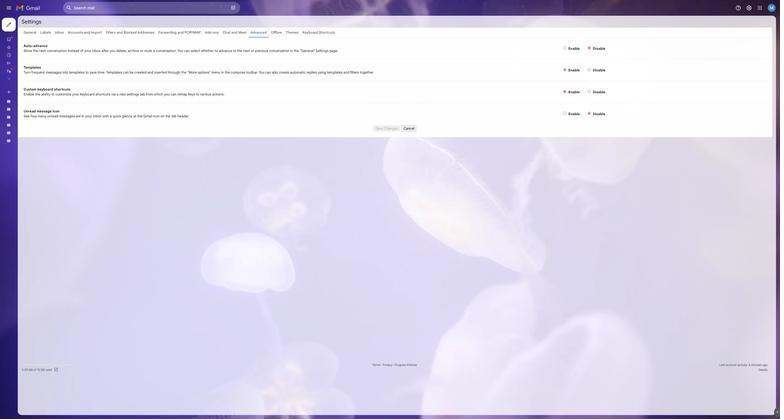 Task type: vqa. For each thing, say whether or not it's contained in the screenshot.
AURORA BREEZE
no



Task type: describe. For each thing, give the bounding box(es) containing it.
mirage glisten
[[18, 145, 42, 150]]

your inside unread message icon see how many unread messages are in your inbox with a quick glance at the gmail icon on the tab header.
[[95, 127, 103, 131]]

you inside 'templates turn frequent messages into templates to save time. templates can be created and inserted through the "more options" menu in the compose toolbar. you can also create automatic replies using templates and filters together.'
[[288, 78, 294, 83]]

quick
[[125, 127, 135, 131]]

can left also
[[295, 78, 301, 83]]

actions.
[[236, 102, 250, 107]]

dazzle
[[34, 110, 46, 115]]

automatic
[[323, 78, 340, 83]]

Search mail text field
[[82, 6, 241, 11]]

mirage
[[18, 145, 29, 150]]

2 conversation from the left
[[299, 54, 322, 59]]

customize
[[62, 102, 79, 107]]

on
[[179, 127, 183, 131]]

after
[[113, 54, 121, 59]]

and right created
[[164, 78, 171, 83]]

leaf link
[[18, 119, 25, 124]]

terms link
[[414, 403, 423, 408]]

through
[[187, 78, 201, 83]]

cancel
[[449, 140, 461, 145]]

messages inside unread message icon see how many unread messages are in your inbox with a quick glance at the gmail icon on the tab header.
[[66, 127, 83, 131]]

1 horizontal spatial inbox
[[61, 34, 71, 38]]

in inside auto-advance show the next conversation instead of your inbox after you delete, archive or mute a conversation. you can select whether to advance to the next or previous conversation in the "general" settings page.
[[323, 54, 326, 59]]

unread
[[26, 121, 40, 126]]

1 vertical spatial templates
[[118, 78, 136, 83]]

in inside 'templates turn frequent messages into templates to save time. templates can be created and inserted through the "more options" menu in the compose toolbar. you can also create automatic replies using templates and filters together.'
[[246, 78, 249, 83]]

scheduled link
[[18, 76, 37, 81]]

turn
[[26, 78, 34, 83]]

pop/imap
[[205, 34, 223, 38]]

unread
[[52, 127, 65, 131]]

Enable radio
[[627, 52, 630, 55]]

to inside 'templates turn frequent messages into templates to save time. templates can be created and inserted through the "more options" menu in the compose toolbar. you can also create automatic replies using templates and filters together.'
[[95, 78, 99, 83]]

1 templates from the left
[[77, 78, 94, 83]]

add-
[[228, 34, 237, 38]]

meetings link
[[18, 128, 34, 133]]

0 vertical spatial templates
[[26, 73, 46, 77]]

the right at
[[153, 127, 159, 131]]

keyboard
[[336, 34, 354, 38]]

to right whether
[[239, 54, 242, 59]]

from
[[162, 102, 170, 107]]

follow link to manage storage image
[[60, 408, 65, 414]]

remap
[[197, 102, 208, 107]]

select
[[212, 54, 223, 59]]

using
[[354, 78, 363, 83]]

be
[[144, 78, 149, 83]]

program policies link
[[439, 403, 464, 408]]

add-ons link
[[228, 34, 243, 38]]

disable for custom keyboard shortcuts enable the ability to customize your keyboard shortcuts via a new settings tab from which you can remap keys to various actions.
[[659, 100, 673, 105]]

snoozed link
[[18, 59, 33, 64]]

delete,
[[129, 54, 141, 59]]

forwarding and pop/imap link
[[176, 34, 223, 38]]

Disable radio
[[654, 100, 657, 104]]

themes link
[[318, 34, 332, 38]]

with
[[114, 127, 121, 131]]

can inside auto-advance show the next conversation instead of your inbox after you delete, archive or mute a conversation. you can select whether to advance to the next or previous conversation in the "general" settings page.
[[205, 54, 211, 59]]

2 · from the left
[[437, 403, 438, 408]]

chat
[[248, 34, 256, 38]]

meet
[[265, 34, 274, 38]]

0 vertical spatial advance
[[37, 48, 53, 53]]

also
[[302, 78, 310, 83]]

navigation containing save changes
[[26, 138, 781, 146]]

1 vertical spatial shortcuts
[[106, 102, 123, 107]]

header.
[[197, 127, 210, 131]]

add-ons
[[228, 34, 243, 38]]

0 horizontal spatial shortcuts
[[60, 97, 78, 102]]

addresses
[[153, 34, 172, 38]]

of inside auto-advance show the next conversation instead of your inbox after you delete, archive or mute a conversation. you can select whether to advance to the next or previous conversation in the "general" settings page.
[[89, 54, 93, 59]]

1 vertical spatial icon
[[170, 127, 178, 131]]

scheduled
[[18, 76, 37, 81]]

forwarding and pop/imap
[[176, 34, 223, 38]]

sent link
[[18, 68, 25, 72]]

main menu image
[[7, 5, 13, 12]]

shortcuts
[[355, 34, 372, 38]]

save changes button
[[416, 140, 445, 146]]

radiant sunshine
[[18, 154, 47, 159]]

keyboard shortcuts
[[336, 34, 372, 38]]

the left "general"
[[327, 54, 333, 59]]

program
[[439, 403, 452, 408]]

to down chat and meet link
[[259, 54, 263, 59]]

0.05 gb of 15 gb used
[[24, 409, 58, 413]]

the right "on"
[[184, 127, 190, 131]]

1 horizontal spatial inbox link
[[61, 34, 71, 38]]

navigation containing starred
[[0, 18, 66, 419]]

previous
[[284, 54, 298, 59]]

your for customize
[[80, 102, 88, 107]]

inbox inside auto-advance show the next conversation instead of your inbox after you delete, archive or mute a conversation. you can select whether to advance to the next or previous conversation in the "general" settings page.
[[102, 54, 112, 59]]

in inside unread message icon see how many unread messages are in your inbox with a quick glance at the gmail icon on the tab header.
[[91, 127, 94, 131]]

filters
[[118, 34, 129, 38]]

inserted
[[172, 78, 186, 83]]

how
[[34, 127, 41, 131]]

ability
[[46, 102, 56, 107]]

2 or from the left
[[279, 54, 283, 59]]

are
[[84, 127, 90, 131]]

tab inside unread message icon see how many unread messages are in your inbox with a quick glance at the gmail icon on the tab header.
[[191, 127, 196, 131]]

labels link
[[45, 34, 57, 38]]

advanced link
[[279, 34, 297, 38]]

meetings
[[18, 128, 34, 133]]

offline link
[[301, 34, 313, 38]]

"general"
[[334, 54, 350, 59]]

replies
[[341, 78, 353, 83]]

2 templates from the left
[[364, 78, 381, 83]]

save
[[100, 78, 108, 83]]

laughter dazzle link
[[18, 110, 46, 115]]

0 horizontal spatial keyboard
[[42, 97, 59, 102]]

cancel button
[[447, 140, 463, 146]]

at
[[148, 127, 152, 131]]

0.05
[[24, 409, 31, 413]]

tab inside custom keyboard shortcuts enable the ability to customize your keyboard shortcuts via a new settings tab from which you can remap keys to various actions.
[[156, 102, 161, 107]]

1 vertical spatial inbox
[[18, 41, 28, 46]]

custom keyboard shortcuts enable the ability to customize your keyboard shortcuts via a new settings tab from which you can remap keys to various actions.
[[26, 97, 250, 107]]

create
[[310, 78, 322, 83]]

keyboard shortcuts link
[[336, 34, 372, 38]]

custom
[[26, 97, 41, 102]]

sent
[[18, 68, 25, 72]]

and left filters
[[382, 78, 389, 83]]

and for import
[[93, 34, 100, 38]]

save
[[418, 140, 426, 145]]

created
[[150, 78, 163, 83]]

and for meet
[[257, 34, 264, 38]]

offline
[[301, 34, 313, 38]]

glance
[[136, 127, 147, 131]]



Task type: locate. For each thing, give the bounding box(es) containing it.
0 horizontal spatial gb
[[32, 409, 36, 413]]

0 horizontal spatial inbox
[[18, 41, 28, 46]]

inbox link right "labels" link at the left top of page
[[61, 34, 71, 38]]

shortcuts
[[60, 97, 78, 102], [106, 102, 123, 107]]

settings up general
[[24, 20, 46, 28]]

2 gb from the left
[[45, 409, 50, 413]]

1 horizontal spatial templates
[[118, 78, 136, 83]]

0 horizontal spatial templates
[[26, 73, 46, 77]]

settings inside auto-advance show the next conversation instead of your inbox after you delete, archive or mute a conversation. you can select whether to advance to the next or previous conversation in the "general" settings page.
[[351, 54, 365, 59]]

accounts
[[75, 34, 92, 38]]

and for pop/imap
[[197, 34, 204, 38]]

next left previous
[[270, 54, 278, 59]]

your inside custom keyboard shortcuts enable the ability to customize your keyboard shortcuts via a new settings tab from which you can remap keys to various actions.
[[80, 102, 88, 107]]

1 vertical spatial your
[[80, 102, 88, 107]]

2 vertical spatial in
[[91, 127, 94, 131]]

general
[[26, 34, 40, 38]]

starred
[[18, 50, 30, 55]]

a inside custom keyboard shortcuts enable the ability to customize your keyboard shortcuts via a new settings tab from which you can remap keys to various actions.
[[130, 102, 132, 107]]

inbox
[[61, 34, 71, 38], [18, 41, 28, 46]]

see
[[26, 127, 33, 131]]

toolbar.
[[274, 78, 287, 83]]

0 vertical spatial tab
[[156, 102, 161, 107]]

1 vertical spatial inbox
[[104, 127, 113, 131]]

· right privacy at the right of the page
[[437, 403, 438, 408]]

starred link
[[18, 50, 30, 55]]

options"
[[220, 78, 234, 83]]

changes
[[427, 140, 443, 145]]

1 horizontal spatial a
[[130, 102, 132, 107]]

search mail image
[[72, 4, 82, 14]]

gb right 15
[[45, 409, 50, 413]]

your right "are"
[[95, 127, 103, 131]]

inbox up starred
[[18, 41, 28, 46]]

the
[[37, 54, 43, 59], [264, 54, 270, 59], [327, 54, 333, 59], [202, 78, 207, 83], [250, 78, 256, 83], [39, 102, 45, 107], [153, 127, 159, 131], [184, 127, 190, 131]]

enable inside custom keyboard shortcuts enable the ability to customize your keyboard shortcuts via a new settings tab from which you can remap keys to various actions.
[[26, 102, 38, 107]]

templates up turn
[[26, 73, 46, 77]]

the down meet
[[264, 54, 270, 59]]

1 horizontal spatial in
[[246, 78, 249, 83]]

unread message icon see how many unread messages are in your inbox with a quick glance at the gmail icon on the tab header.
[[26, 121, 210, 131]]

themes
[[318, 34, 332, 38]]

next right show
[[44, 54, 51, 59]]

you
[[198, 54, 204, 59], [288, 78, 294, 83]]

radiant
[[18, 154, 31, 159]]

templates right the using
[[364, 78, 381, 83]]

settings
[[24, 20, 46, 28], [351, 54, 365, 59]]

page.
[[366, 54, 376, 59]]

2 next from the left
[[270, 54, 278, 59]]

advanced search options image
[[254, 3, 265, 14]]

1 · from the left
[[424, 403, 425, 408]]

mute
[[160, 54, 169, 59]]

can inside custom keyboard shortcuts enable the ability to customize your keyboard shortcuts via a new settings tab from which you can remap keys to various actions.
[[190, 102, 196, 107]]

inbox left with
[[104, 127, 113, 131]]

0 horizontal spatial inbox link
[[18, 41, 28, 46]]

1 horizontal spatial next
[[270, 54, 278, 59]]

laughter dazzle
[[18, 110, 46, 115]]

0 vertical spatial you
[[122, 54, 128, 59]]

a inside auto-advance show the next conversation instead of your inbox after you delete, archive or mute a conversation. you can select whether to advance to the next or previous conversation in the "general" settings page.
[[170, 54, 172, 59]]

· right the terms
[[424, 403, 425, 408]]

message
[[41, 121, 57, 126]]

0 horizontal spatial or
[[156, 54, 159, 59]]

1 vertical spatial advance
[[243, 54, 258, 59]]

policies
[[453, 403, 464, 408]]

1 vertical spatial a
[[130, 102, 132, 107]]

1 horizontal spatial of
[[89, 54, 93, 59]]

1 horizontal spatial templates
[[364, 78, 381, 83]]

advance right whether
[[243, 54, 258, 59]]

1 horizontal spatial shortcuts
[[106, 102, 123, 107]]

2 horizontal spatial a
[[170, 54, 172, 59]]

the left "more
[[202, 78, 207, 83]]

0 vertical spatial of
[[89, 54, 93, 59]]

0 vertical spatial you
[[198, 54, 204, 59]]

auto-advance show the next conversation instead of your inbox after you delete, archive or mute a conversation. you can select whether to advance to the next or previous conversation in the "general" settings page.
[[26, 48, 376, 59]]

chat and meet
[[248, 34, 274, 38]]

your right customize
[[80, 102, 88, 107]]

1 disable from the top
[[659, 51, 673, 56]]

0 horizontal spatial icon
[[58, 121, 66, 126]]

tab
[[156, 102, 161, 107], [191, 127, 196, 131]]

various
[[223, 102, 235, 107]]

keyboard
[[42, 97, 59, 102], [89, 102, 105, 107]]

enable
[[632, 76, 645, 80], [632, 100, 645, 105], [26, 102, 38, 107]]

which
[[171, 102, 182, 107]]

0 vertical spatial disable
[[659, 51, 673, 56]]

0 horizontal spatial you
[[198, 54, 204, 59]]

1 vertical spatial messages
[[66, 127, 83, 131]]

in right "are"
[[91, 127, 94, 131]]

0 horizontal spatial settings
[[24, 20, 46, 28]]

ons
[[237, 34, 243, 38]]

import
[[101, 34, 113, 38]]

keyboard down save
[[89, 102, 105, 107]]

icon up unread
[[58, 121, 66, 126]]

conversation left 'instead'
[[52, 54, 74, 59]]

1 vertical spatial tab
[[191, 127, 196, 131]]

0 vertical spatial keyboard
[[42, 97, 59, 102]]

2 vertical spatial your
[[95, 127, 103, 131]]

in right menu
[[246, 78, 249, 83]]

0 horizontal spatial you
[[122, 54, 128, 59]]

1 horizontal spatial you
[[288, 78, 294, 83]]

via
[[124, 102, 129, 107]]

you
[[122, 54, 128, 59], [183, 102, 189, 107]]

0 vertical spatial inbox
[[61, 34, 71, 38]]

privacy link
[[426, 403, 437, 408]]

2 vertical spatial disable
[[659, 100, 673, 105]]

or left mute
[[156, 54, 159, 59]]

1 horizontal spatial advance
[[243, 54, 258, 59]]

templates turn frequent messages into templates to save time. templates can be created and inserted through the "more options" menu in the compose toolbar. you can also create automatic replies using templates and filters together.
[[26, 73, 416, 83]]

disable
[[659, 51, 673, 56], [659, 76, 673, 80], [659, 100, 673, 105]]

a inside unread message icon see how many unread messages are in your inbox with a quick glance at the gmail icon on the tab header.
[[122, 127, 124, 131]]

the left compose in the top of the page
[[250, 78, 256, 83]]

your for of
[[94, 54, 101, 59]]

can left remap
[[190, 102, 196, 107]]

0 horizontal spatial advance
[[37, 48, 53, 53]]

1 vertical spatial you
[[183, 102, 189, 107]]

advance down "labels" link at the left top of page
[[37, 48, 53, 53]]

of right 'instead'
[[89, 54, 93, 59]]

time.
[[109, 78, 117, 83]]

1 vertical spatial in
[[246, 78, 249, 83]]

gb right 0.05
[[32, 409, 36, 413]]

templates right 'into'
[[77, 78, 94, 83]]

0 vertical spatial your
[[94, 54, 101, 59]]

messages
[[51, 78, 68, 83], [66, 127, 83, 131]]

shortcuts left via
[[106, 102, 123, 107]]

tab left from
[[156, 102, 161, 107]]

your
[[94, 54, 101, 59], [80, 102, 88, 107], [95, 127, 103, 131]]

settings left page.
[[351, 54, 365, 59]]

0 horizontal spatial of
[[37, 409, 40, 413]]

0 vertical spatial messages
[[51, 78, 68, 83]]

or left previous
[[279, 54, 283, 59]]

accounts and import
[[75, 34, 113, 38]]

and right filters
[[130, 34, 137, 38]]

3 disable from the top
[[659, 100, 673, 105]]

1 horizontal spatial you
[[183, 102, 189, 107]]

your inside auto-advance show the next conversation instead of your inbox after you delete, archive or mute a conversation. you can select whether to advance to the next or previous conversation in the "general" settings page.
[[94, 54, 101, 59]]

1 horizontal spatial settings
[[351, 54, 365, 59]]

1 horizontal spatial or
[[279, 54, 283, 59]]

and right the chat
[[257, 34, 264, 38]]

you right after
[[122, 54, 128, 59]]

1 or from the left
[[156, 54, 159, 59]]

Enable radio
[[627, 100, 630, 104]]

a
[[170, 54, 172, 59], [130, 102, 132, 107], [122, 127, 124, 131]]

you inside auto-advance show the next conversation instead of your inbox after you delete, archive or mute a conversation. you can select whether to advance to the next or previous conversation in the "general" settings page.
[[122, 54, 128, 59]]

0 horizontal spatial a
[[122, 127, 124, 131]]

messages inside 'templates turn frequent messages into templates to save time. templates can be created and inserted through the "more options" menu in the compose toolbar. you can also create automatic replies using templates and filters together.'
[[51, 78, 68, 83]]

save changes
[[418, 140, 443, 145]]

memes link
[[18, 137, 30, 141]]

the inside custom keyboard shortcuts enable the ability to customize your keyboard shortcuts via a new settings tab from which you can remap keys to various actions.
[[39, 102, 45, 107]]

1 vertical spatial keyboard
[[89, 102, 105, 107]]

shortcuts up customize
[[60, 97, 78, 102]]

labels
[[45, 34, 57, 38]]

2 horizontal spatial in
[[323, 54, 326, 59]]

gmail image
[[18, 3, 47, 14]]

2 vertical spatial a
[[122, 127, 124, 131]]

0 vertical spatial settings
[[24, 20, 46, 28]]

can left select
[[205, 54, 211, 59]]

1 horizontal spatial keyboard
[[89, 102, 105, 107]]

0 horizontal spatial tab
[[156, 102, 161, 107]]

1 horizontal spatial conversation
[[299, 54, 322, 59]]

can left be
[[137, 78, 143, 83]]

into
[[69, 78, 76, 83]]

1 horizontal spatial tab
[[191, 127, 196, 131]]

you right conversation.
[[198, 54, 204, 59]]

messages left 'into'
[[51, 78, 68, 83]]

tab left header.
[[191, 127, 196, 131]]

next
[[44, 54, 51, 59], [270, 54, 278, 59]]

0 horizontal spatial in
[[91, 127, 94, 131]]

1 vertical spatial disable
[[659, 76, 673, 80]]

1 vertical spatial of
[[37, 409, 40, 413]]

privacy
[[426, 403, 437, 408]]

gmail
[[159, 127, 169, 131]]

leaf
[[18, 119, 25, 124]]

glisten
[[30, 145, 42, 150]]

1 horizontal spatial icon
[[170, 127, 178, 131]]

Disable radio
[[654, 52, 657, 55]]

0 vertical spatial icon
[[58, 121, 66, 126]]

inbox link
[[61, 34, 71, 38], [18, 41, 28, 46]]

you right toolbar.
[[288, 78, 294, 83]]

·
[[424, 403, 425, 408], [437, 403, 438, 408]]

archive
[[142, 54, 155, 59]]

many
[[42, 127, 52, 131]]

you right the which
[[183, 102, 189, 107]]

0 vertical spatial in
[[323, 54, 326, 59]]

of inside footer
[[37, 409, 40, 413]]

a right via
[[130, 102, 132, 107]]

footer
[[20, 403, 781, 414]]

1 gb from the left
[[32, 409, 36, 413]]

and for blocked
[[130, 34, 137, 38]]

and
[[93, 34, 100, 38], [130, 34, 137, 38], [197, 34, 204, 38], [257, 34, 264, 38], [164, 78, 171, 83], [382, 78, 389, 83]]

a right mute
[[170, 54, 172, 59]]

you inside custom keyboard shortcuts enable the ability to customize your keyboard shortcuts via a new settings tab from which you can remap keys to various actions.
[[183, 102, 189, 107]]

0 vertical spatial inbox link
[[61, 34, 71, 38]]

navigation
[[0, 18, 66, 419], [26, 138, 781, 146]]

icon
[[58, 121, 66, 126], [170, 127, 178, 131]]

0 horizontal spatial ·
[[424, 403, 425, 408]]

0 horizontal spatial templates
[[77, 78, 94, 83]]

mirage glisten link
[[18, 145, 42, 150]]

inbox left after
[[102, 54, 112, 59]]

of left 15
[[37, 409, 40, 413]]

0 vertical spatial shortcuts
[[60, 97, 78, 102]]

disable for auto-advance show the next conversation instead of your inbox after you delete, archive or mute a conversation. you can select whether to advance to the next or previous conversation in the "general" settings page.
[[659, 51, 673, 56]]

the up dazzle
[[39, 102, 45, 107]]

None search field
[[70, 2, 267, 15]]

inbox inside unread message icon see how many unread messages are in your inbox with a quick glance at the gmail icon on the tab header.
[[104, 127, 113, 131]]

advanced
[[279, 34, 297, 38]]

filters
[[389, 78, 399, 83]]

0 vertical spatial inbox
[[102, 54, 112, 59]]

1 horizontal spatial gb
[[45, 409, 50, 413]]

footer containing terms
[[20, 403, 781, 414]]

keyboard up ability
[[42, 97, 59, 102]]

conversation.
[[173, 54, 197, 59]]

messages left "are"
[[66, 127, 83, 131]]

inbox link up starred
[[18, 41, 28, 46]]

and left pop/imap
[[197, 34, 204, 38]]

to left save
[[95, 78, 99, 83]]

templates right the time.
[[118, 78, 136, 83]]

and left import on the top
[[93, 34, 100, 38]]

of
[[89, 54, 93, 59], [37, 409, 40, 413]]

1 vertical spatial inbox link
[[18, 41, 28, 46]]

1 next from the left
[[44, 54, 51, 59]]

the right show
[[37, 54, 43, 59]]

inbox right labels
[[61, 34, 71, 38]]

whether
[[224, 54, 238, 59]]

to right ability
[[57, 102, 61, 107]]

a right with
[[122, 127, 124, 131]]

you inside auto-advance show the next conversation instead of your inbox after you delete, archive or mute a conversation. you can select whether to advance to the next or previous conversation in the "general" settings page.
[[198, 54, 204, 59]]

1 conversation from the left
[[52, 54, 74, 59]]

1 horizontal spatial ·
[[437, 403, 438, 408]]

memes
[[18, 137, 30, 141]]

0 horizontal spatial conversation
[[52, 54, 74, 59]]

2 disable from the top
[[659, 76, 673, 80]]

gb
[[32, 409, 36, 413], [45, 409, 50, 413]]

instead
[[75, 54, 88, 59]]

in left "general"
[[323, 54, 326, 59]]

general link
[[26, 34, 40, 38]]

compose
[[257, 78, 273, 83]]

to right the keys
[[218, 102, 222, 107]]

chat and meet link
[[248, 34, 274, 38]]

1 vertical spatial settings
[[351, 54, 365, 59]]

your right 'instead'
[[94, 54, 101, 59]]

conversation right previous
[[299, 54, 322, 59]]

inbox
[[102, 54, 112, 59], [104, 127, 113, 131]]

1 vertical spatial you
[[288, 78, 294, 83]]

used
[[50, 409, 58, 413]]

0 vertical spatial a
[[170, 54, 172, 59]]

icon left "on"
[[170, 127, 178, 131]]

0 horizontal spatial next
[[44, 54, 51, 59]]



